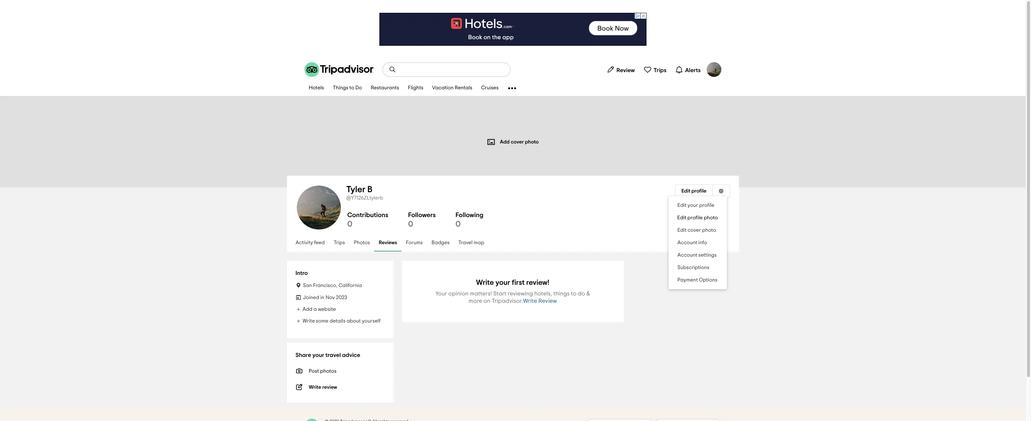 Task type: locate. For each thing, give the bounding box(es) containing it.
contributions
[[347, 212, 388, 219]]

add a website link
[[296, 307, 336, 313]]

edit for edit profile
[[681, 189, 690, 194]]

write inside button
[[523, 299, 537, 305]]

write left review
[[309, 386, 321, 391]]

edit up edit your profile at the top right of the page
[[681, 189, 690, 194]]

vacation rentals
[[432, 86, 472, 91]]

2 vertical spatial your
[[312, 353, 324, 359]]

payment options link
[[668, 274, 727, 287]]

1 horizontal spatial add
[[500, 140, 510, 145]]

your left travel
[[312, 353, 324, 359]]

1 vertical spatial trips
[[334, 241, 345, 246]]

followers
[[408, 212, 436, 219]]

0 vertical spatial cover
[[511, 140, 524, 145]]

photo for edit cover photo
[[702, 228, 716, 233]]

0 horizontal spatial trips
[[334, 241, 345, 246]]

share
[[296, 353, 311, 359]]

0 horizontal spatial your
[[312, 353, 324, 359]]

0 inside contributions 0
[[347, 221, 352, 229]]

2 horizontal spatial 0
[[456, 221, 461, 229]]

write up matters!
[[476, 280, 494, 287]]

flights
[[408, 86, 423, 91]]

things to do
[[333, 86, 362, 91]]

things
[[333, 86, 348, 91]]

edit
[[681, 189, 690, 194], [677, 203, 686, 208], [677, 216, 686, 221], [677, 228, 686, 233]]

0 horizontal spatial review
[[538, 299, 557, 305]]

0 horizontal spatial add
[[303, 307, 312, 313]]

trips link for photos link at the bottom left of page
[[329, 235, 349, 252]]

1 vertical spatial review
[[538, 299, 557, 305]]

0 vertical spatial profile
[[691, 189, 707, 194]]

1 vertical spatial account
[[677, 253, 697, 258]]

trips right feed
[[334, 241, 345, 246]]

hotels,
[[534, 291, 552, 297]]

activity
[[296, 241, 313, 246]]

0 down followers
[[408, 221, 413, 229]]

0 vertical spatial photo
[[525, 140, 539, 145]]

0 vertical spatial add
[[500, 140, 510, 145]]

things
[[553, 291, 570, 297]]

1 vertical spatial trips link
[[329, 235, 349, 252]]

options
[[699, 278, 717, 283]]

add
[[500, 140, 510, 145], [303, 307, 312, 313]]

intro
[[296, 271, 308, 277]]

3 0 from the left
[[456, 221, 461, 229]]

1 0 from the left
[[347, 221, 352, 229]]

your
[[687, 203, 698, 208], [496, 280, 510, 287], [312, 353, 324, 359]]

share your travel advice
[[296, 353, 360, 359]]

0 vertical spatial review
[[617, 67, 635, 73]]

trips left alerts link
[[654, 67, 666, 73]]

san
[[303, 284, 312, 289]]

advertisement region
[[379, 13, 646, 46]]

tyler
[[346, 186, 366, 194]]

cruises
[[481, 86, 499, 91]]

profile down edit your profile at the top right of the page
[[687, 216, 703, 221]]

review!
[[526, 280, 549, 287]]

cover for edit
[[687, 228, 701, 233]]

edit inside button
[[681, 189, 690, 194]]

add for add cover photo
[[500, 140, 510, 145]]

0 horizontal spatial 0
[[347, 221, 352, 229]]

edit profile button
[[675, 185, 712, 198]]

2 account from the top
[[677, 253, 697, 258]]

edit up account info
[[677, 228, 686, 233]]

travel map link
[[454, 235, 489, 252]]

0 vertical spatial account
[[677, 241, 697, 246]]

advice
[[342, 353, 360, 359]]

to inside the your opinion matters! start reviewing hotels, things to do & more on tripadvisor.
[[571, 291, 577, 297]]

hotels
[[309, 86, 324, 91]]

post photos
[[309, 370, 337, 375]]

feed
[[314, 241, 325, 246]]

photos link
[[349, 235, 374, 252]]

trips link right feed
[[329, 235, 349, 252]]

write down a
[[303, 319, 315, 324]]

account
[[677, 241, 697, 246], [677, 253, 697, 258]]

info
[[698, 241, 707, 246]]

0 vertical spatial your
[[687, 203, 698, 208]]

forums
[[406, 241, 423, 246]]

joined
[[303, 296, 319, 301]]

1 horizontal spatial to
[[571, 291, 577, 297]]

edit down the edit profile button at the right of the page
[[677, 203, 686, 208]]

0 horizontal spatial trips link
[[329, 235, 349, 252]]

photo for edit profile photo
[[704, 216, 718, 221]]

2 horizontal spatial your
[[687, 203, 698, 208]]

travel map
[[458, 241, 484, 246]]

activity feed
[[296, 241, 325, 246]]

account down account info
[[677, 253, 697, 258]]

trips link left alerts link
[[641, 62, 669, 77]]

following 0
[[456, 212, 483, 229]]

1 horizontal spatial cover
[[687, 228, 701, 233]]

tripadvisor.
[[492, 299, 523, 305]]

payment
[[677, 278, 698, 283]]

0 horizontal spatial to
[[349, 86, 354, 91]]

1 horizontal spatial trips
[[654, 67, 666, 73]]

travel
[[325, 353, 341, 359]]

do
[[578, 291, 585, 297]]

profile
[[691, 189, 707, 194], [699, 203, 714, 208], [687, 216, 703, 221]]

post photos button
[[296, 367, 384, 376]]

1 vertical spatial add
[[303, 307, 312, 313]]

to
[[349, 86, 354, 91], [571, 291, 577, 297]]

your
[[435, 291, 447, 297]]

your up start
[[496, 280, 510, 287]]

0 horizontal spatial cover
[[511, 140, 524, 145]]

y7126zltylerb
[[351, 196, 383, 201]]

details
[[330, 319, 345, 324]]

followers 0
[[408, 212, 436, 229]]

account left the info
[[677, 241, 697, 246]]

2 vertical spatial photo
[[702, 228, 716, 233]]

1 horizontal spatial review
[[617, 67, 635, 73]]

2 0 from the left
[[408, 221, 413, 229]]

0 inside followers 0
[[408, 221, 413, 229]]

1 vertical spatial your
[[496, 280, 510, 287]]

edit for edit cover photo
[[677, 228, 686, 233]]

0 inside following 0
[[456, 221, 461, 229]]

1 horizontal spatial trips link
[[641, 62, 669, 77]]

1 vertical spatial cover
[[687, 228, 701, 233]]

account info
[[677, 241, 707, 246]]

profile for edit profile photo
[[687, 216, 703, 221]]

do
[[355, 86, 362, 91]]

first
[[512, 280, 525, 287]]

to left do
[[571, 291, 577, 297]]

edit down edit your profile at the top right of the page
[[677, 216, 686, 221]]

restaurants link
[[366, 81, 404, 96]]

to left "do" in the left top of the page
[[349, 86, 354, 91]]

profile inside the edit profile button
[[691, 189, 707, 194]]

1 vertical spatial to
[[571, 291, 577, 297]]

settings
[[698, 253, 717, 258]]

0 down following
[[456, 221, 461, 229]]

1 vertical spatial photo
[[704, 216, 718, 221]]

your up edit profile photo
[[687, 203, 698, 208]]

tyler b y7126zltylerb
[[346, 186, 383, 201]]

restaurants
[[371, 86, 399, 91]]

write down the reviewing
[[523, 299, 537, 305]]

profile up edit profile photo
[[699, 203, 714, 208]]

photo
[[525, 140, 539, 145], [704, 216, 718, 221], [702, 228, 716, 233]]

1 horizontal spatial your
[[496, 280, 510, 287]]

0 vertical spatial to
[[349, 86, 354, 91]]

write
[[476, 280, 494, 287], [523, 299, 537, 305], [303, 319, 315, 324], [309, 386, 321, 391]]

2 vertical spatial profile
[[687, 216, 703, 221]]

reviewing
[[508, 291, 533, 297]]

about
[[347, 319, 361, 324]]

1 vertical spatial profile
[[699, 203, 714, 208]]

0 vertical spatial trips link
[[641, 62, 669, 77]]

1 horizontal spatial 0
[[408, 221, 413, 229]]

your for edit
[[687, 203, 698, 208]]

write review
[[309, 386, 337, 391]]

review inside button
[[538, 299, 557, 305]]

edit your profile link
[[668, 200, 727, 212]]

0 for following 0
[[456, 221, 461, 229]]

cover for add
[[511, 140, 524, 145]]

0 down 'contributions'
[[347, 221, 352, 229]]

profile picture image
[[707, 62, 721, 77]]

1 account from the top
[[677, 241, 697, 246]]

None search field
[[383, 63, 510, 76]]

badges link
[[427, 235, 454, 252]]

review
[[617, 67, 635, 73], [538, 299, 557, 305]]

activity feed link
[[291, 235, 329, 252]]

profile inside edit your profile link
[[699, 203, 714, 208]]

yourself
[[362, 319, 381, 324]]

profile up edit your profile link
[[691, 189, 707, 194]]

write your first review!
[[476, 280, 549, 287]]



Task type: vqa. For each thing, say whether or not it's contained in the screenshot.
'profile' related to Edit profile photo
yes



Task type: describe. For each thing, give the bounding box(es) containing it.
write some details about yourself
[[303, 319, 381, 324]]

hotels link
[[304, 81, 328, 96]]

0 vertical spatial trips
[[654, 67, 666, 73]]

0 for contributions 0
[[347, 221, 352, 229]]

your for write
[[496, 280, 510, 287]]

edit profile photo
[[677, 216, 718, 221]]

california
[[339, 284, 362, 289]]

edit cover photo
[[677, 228, 716, 233]]

account for account settings
[[677, 253, 697, 258]]

account info link
[[668, 237, 727, 250]]

0 for followers 0
[[408, 221, 413, 229]]

in
[[320, 296, 324, 301]]

edit your profile
[[677, 203, 714, 208]]

san francisco, california
[[303, 284, 362, 289]]

joined in nov 2023
[[303, 296, 347, 301]]

add a website
[[303, 307, 336, 313]]

vacation
[[432, 86, 454, 91]]

subscriptions link
[[668, 262, 727, 274]]

write review link
[[296, 383, 384, 392]]

your opinion matters! start reviewing hotels, things to do & more on tripadvisor.
[[435, 291, 590, 305]]

write for write review
[[309, 386, 321, 391]]

travel
[[458, 241, 473, 246]]

more
[[469, 299, 482, 305]]

website
[[318, 307, 336, 313]]

map
[[474, 241, 484, 246]]

forums link
[[401, 235, 427, 252]]

rentals
[[455, 86, 472, 91]]

account for account info
[[677, 241, 697, 246]]

matters!
[[470, 291, 492, 297]]

cruises link
[[477, 81, 503, 96]]

things to do link
[[328, 81, 366, 96]]

&
[[586, 291, 590, 297]]

write for write review
[[523, 299, 537, 305]]

add cover photo
[[500, 140, 539, 145]]

alerts link
[[672, 62, 704, 77]]

2023
[[336, 296, 347, 301]]

write for write your first review!
[[476, 280, 494, 287]]

account settings link
[[668, 250, 727, 262]]

your for share
[[312, 353, 324, 359]]

flights link
[[404, 81, 428, 96]]

badges
[[432, 241, 450, 246]]

opinion
[[448, 291, 469, 297]]

search image
[[389, 66, 396, 73]]

on
[[484, 299, 490, 305]]

reviews link
[[374, 235, 401, 252]]

write some details about yourself link
[[296, 319, 381, 324]]

reviews
[[379, 241, 397, 246]]

tripadvisor image
[[304, 62, 373, 77]]

write review
[[523, 299, 557, 305]]

contributions 0
[[347, 212, 388, 229]]

following
[[456, 212, 483, 219]]

profile for edit profile
[[691, 189, 707, 194]]

b
[[367, 186, 372, 194]]

francisco,
[[313, 284, 337, 289]]

photo for add cover photo
[[525, 140, 539, 145]]

edit profile
[[681, 189, 707, 194]]

subscriptions
[[677, 266, 709, 271]]

vacation rentals link
[[428, 81, 477, 96]]

some
[[316, 319, 328, 324]]

edit for edit your profile
[[677, 203, 686, 208]]

trips link for alerts link
[[641, 62, 669, 77]]

photos
[[354, 241, 370, 246]]

account settings
[[677, 253, 717, 258]]

edit profile link
[[675, 185, 712, 198]]

review link
[[604, 62, 638, 77]]

edit for edit profile photo
[[677, 216, 686, 221]]

start
[[493, 291, 506, 297]]

write for write some details about yourself
[[303, 319, 315, 324]]

alerts
[[685, 67, 701, 73]]

a
[[314, 307, 317, 313]]

add for add a website
[[303, 307, 312, 313]]

nov
[[326, 296, 335, 301]]

photos
[[320, 370, 337, 375]]

post
[[309, 370, 319, 375]]



